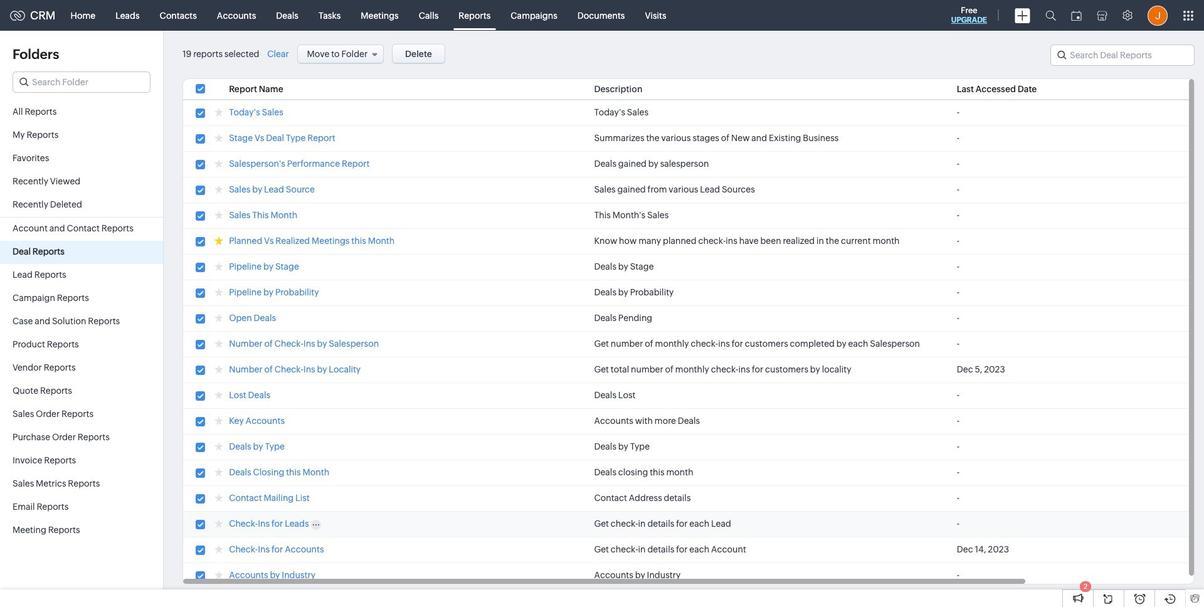 Task type: locate. For each thing, give the bounding box(es) containing it.
profile element
[[1141, 0, 1176, 30]]

profile image
[[1148, 5, 1168, 25]]

search image
[[1046, 10, 1056, 21]]

None field
[[297, 45, 384, 64]]

calendar image
[[1072, 10, 1082, 20]]



Task type: describe. For each thing, give the bounding box(es) containing it.
create menu element
[[1008, 0, 1038, 30]]

Search Folder text field
[[13, 72, 150, 92]]

Search Deal Reports text field
[[1051, 45, 1194, 65]]

logo image
[[10, 10, 25, 20]]

create menu image
[[1015, 8, 1031, 23]]

search element
[[1038, 0, 1064, 31]]



Task type: vqa. For each thing, say whether or not it's contained in the screenshot.
the "abilities"
no



